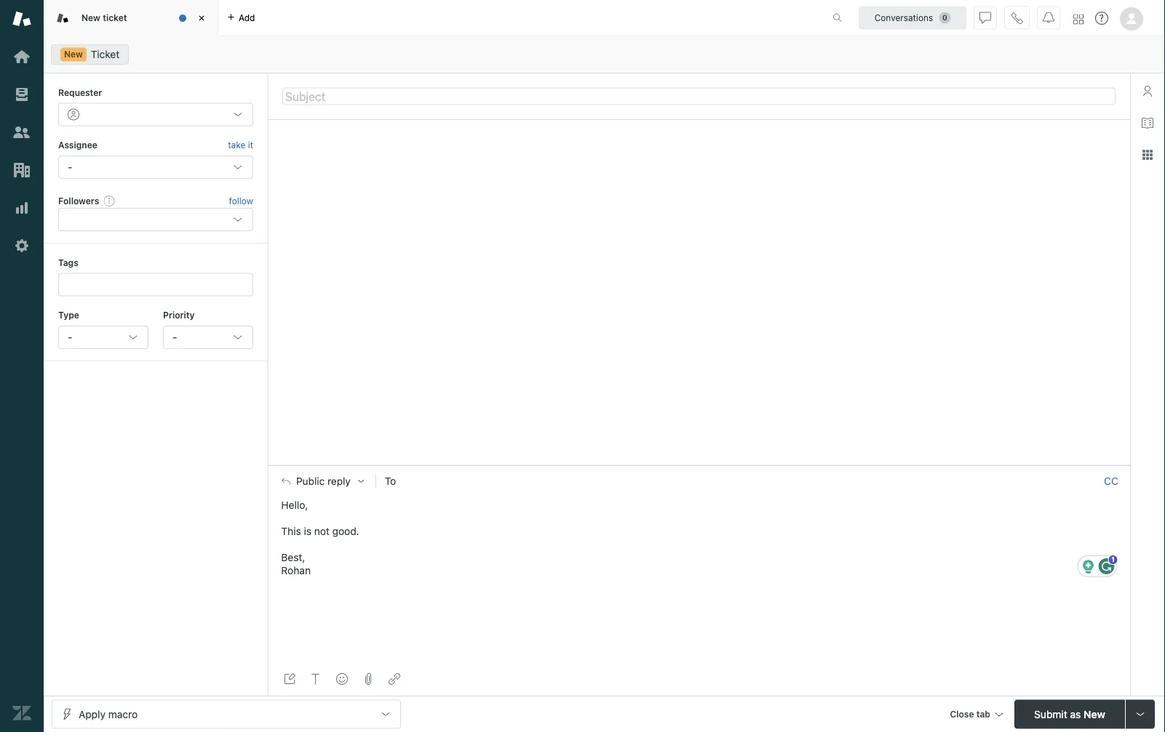 Task type: locate. For each thing, give the bounding box(es) containing it.
views image
[[12, 85, 31, 104]]

close tab
[[950, 710, 991, 720]]

minimize composer image
[[693, 460, 705, 472]]

get started image
[[12, 47, 31, 66]]

good.
[[332, 526, 359, 538]]

organizations image
[[12, 161, 31, 180]]

close tab button
[[944, 701, 1009, 732]]

assignee element
[[58, 156, 253, 179]]

new for new
[[64, 49, 83, 59]]

0 vertical spatial new
[[82, 13, 100, 23]]

follow
[[229, 196, 253, 206]]

is
[[304, 526, 311, 538]]

- down 'type'
[[68, 332, 72, 344]]

tab
[[977, 710, 991, 720]]

1 horizontal spatial - button
[[163, 326, 253, 349]]

conversations button
[[859, 6, 967, 29]]

- button
[[58, 326, 148, 349], [163, 326, 253, 349]]

knowledge image
[[1142, 117, 1154, 129]]

close
[[950, 710, 974, 720]]

- button down priority
[[163, 326, 253, 349]]

admin image
[[12, 237, 31, 255]]

- button for type
[[58, 326, 148, 349]]

add
[[239, 13, 255, 23]]

followers
[[58, 196, 99, 206]]

2 - button from the left
[[163, 326, 253, 349]]

add attachment image
[[362, 674, 374, 686]]

new ticket
[[82, 13, 127, 23]]

macro
[[108, 709, 138, 721]]

ticket
[[91, 48, 120, 60]]

insert emojis image
[[336, 674, 348, 686]]

submit
[[1034, 709, 1067, 721]]

- button for priority
[[163, 326, 253, 349]]

0 horizontal spatial - button
[[58, 326, 148, 349]]

displays possible ticket submission types image
[[1135, 709, 1146, 721]]

- down priority
[[172, 332, 177, 344]]

1 - button from the left
[[58, 326, 148, 349]]

add link (cmd k) image
[[389, 674, 400, 686]]

- for priority
[[172, 332, 177, 344]]

tags
[[58, 258, 78, 268]]

rohan
[[281, 565, 311, 577]]

Public reply composer text field
[[275, 497, 1124, 578]]

add button
[[218, 0, 264, 36]]

best, rohan
[[281, 552, 311, 577]]

take it
[[228, 140, 253, 150]]

- button down 'type'
[[58, 326, 148, 349]]

zendesk products image
[[1074, 14, 1084, 24]]

- down "assignee"
[[68, 161, 72, 173]]

-
[[68, 161, 72, 173], [68, 332, 72, 344], [172, 332, 177, 344]]

requester
[[58, 87, 102, 98]]

new inside tab
[[82, 13, 100, 23]]

submit as new
[[1034, 709, 1105, 721]]

cc
[[1104, 476, 1119, 488]]

close image
[[194, 11, 209, 25]]

new
[[82, 13, 100, 23], [64, 49, 83, 59], [1084, 709, 1105, 721]]

new inside secondary element
[[64, 49, 83, 59]]

- for type
[[68, 332, 72, 344]]

type
[[58, 310, 79, 321]]

1 vertical spatial new
[[64, 49, 83, 59]]



Task type: describe. For each thing, give the bounding box(es) containing it.
customer context image
[[1142, 85, 1154, 97]]

reply
[[328, 476, 351, 488]]

to
[[385, 476, 396, 488]]

2 vertical spatial new
[[1084, 709, 1105, 721]]

ticket
[[103, 13, 127, 23]]

secondary element
[[44, 40, 1165, 69]]

assignee
[[58, 140, 97, 150]]

take
[[228, 140, 245, 150]]

public
[[296, 476, 325, 488]]

best,
[[281, 552, 305, 564]]

apply
[[79, 709, 105, 721]]

cc button
[[1104, 475, 1119, 489]]

as
[[1070, 709, 1081, 721]]

priority
[[163, 310, 195, 321]]

follow button
[[229, 194, 253, 207]]

- inside "assignee" element
[[68, 161, 72, 173]]

take it button
[[228, 138, 253, 153]]

zendesk support image
[[12, 9, 31, 28]]

it
[[248, 140, 253, 150]]

this is not good.
[[281, 526, 359, 538]]

conversations
[[875, 13, 933, 23]]

new ticket tab
[[44, 0, 218, 36]]

zendesk image
[[12, 705, 31, 723]]

requester element
[[58, 103, 253, 126]]

new for new ticket
[[82, 13, 100, 23]]

notifications image
[[1043, 12, 1055, 24]]

info on adding followers image
[[104, 195, 115, 207]]

hello,
[[281, 500, 308, 512]]

draft mode image
[[284, 674, 295, 686]]

tabs tab list
[[44, 0, 817, 36]]

apply macro
[[79, 709, 138, 721]]

get help image
[[1095, 12, 1108, 25]]

followers element
[[58, 208, 253, 232]]

apps image
[[1142, 149, 1154, 161]]

reporting image
[[12, 199, 31, 218]]

Subject field
[[282, 88, 1116, 105]]

public reply button
[[269, 467, 375, 497]]

this
[[281, 526, 301, 538]]

public reply
[[296, 476, 351, 488]]

main element
[[0, 0, 44, 733]]

format text image
[[310, 674, 322, 686]]

not
[[314, 526, 330, 538]]

customers image
[[12, 123, 31, 142]]

button displays agent's chat status as invisible. image
[[980, 12, 991, 24]]



Task type: vqa. For each thing, say whether or not it's contained in the screenshot.
"0" related to 0 Solved
no



